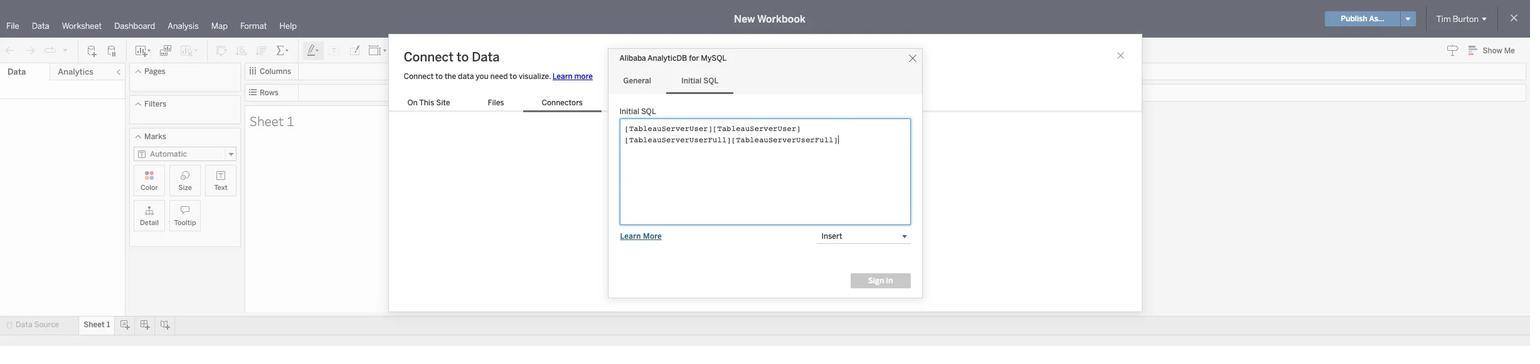 Task type: describe. For each thing, give the bounding box(es) containing it.
tim burton
[[1437, 14, 1479, 24]]

data source
[[16, 321, 59, 329]]

analyticdb
[[648, 54, 687, 62]]

dashboard
[[114, 21, 155, 31]]

1 vertical spatial sheet
[[84, 321, 105, 329]]

data
[[458, 72, 474, 81]]

0 horizontal spatial sql
[[641, 107, 656, 116]]

0 vertical spatial sheet
[[250, 112, 284, 130]]

download image
[[440, 44, 452, 57]]

1 vertical spatial initial
[[620, 107, 640, 116]]

learn more
[[620, 232, 662, 241]]

learn more link
[[620, 231, 663, 241]]

format
[[240, 21, 267, 31]]

more
[[575, 72, 593, 81]]

show labels image
[[328, 44, 341, 57]]

to for the
[[436, 72, 443, 81]]

sign in
[[868, 276, 893, 285]]

new worksheet image
[[134, 44, 152, 57]]

data guide image
[[1447, 44, 1460, 56]]

connectors
[[542, 99, 583, 107]]

insert button
[[817, 229, 911, 244]]

data left the source
[[16, 321, 32, 329]]

accelerators image
[[602, 110, 684, 112]]

mysql
[[701, 54, 727, 62]]

2 horizontal spatial to
[[510, 72, 517, 81]]

sort ascending image
[[235, 44, 248, 57]]

tim
[[1437, 14, 1452, 24]]

0 horizontal spatial sheet 1
[[84, 321, 110, 329]]

you
[[476, 72, 489, 81]]

swap rows and columns image
[[215, 44, 228, 57]]

connect for connect to data
[[404, 50, 454, 65]]

text
[[214, 184, 228, 192]]

data up you
[[472, 50, 500, 65]]

publish as...
[[1341, 14, 1385, 23]]

alibaba analyticdb for mysql
[[620, 54, 727, 62]]

me
[[1505, 46, 1516, 55]]

columns
[[260, 67, 291, 76]]

help
[[280, 21, 297, 31]]

alibaba
[[620, 54, 646, 62]]

filters
[[144, 100, 167, 109]]

clear sheet image
[[179, 44, 200, 57]]

for
[[689, 54, 699, 62]]

file
[[6, 21, 19, 31]]

sign in button
[[851, 273, 911, 288]]

redo image
[[24, 44, 36, 57]]

show me
[[1483, 46, 1516, 55]]

burton
[[1453, 14, 1479, 24]]

sign
[[868, 276, 884, 285]]

connect to data
[[404, 50, 500, 65]]

map
[[211, 21, 228, 31]]

alibaba analyticdb for mysql dialog
[[608, 49, 922, 298]]

show
[[1483, 46, 1503, 55]]

0 vertical spatial learn
[[553, 72, 573, 81]]

to for data
[[457, 50, 469, 65]]

totals image
[[276, 44, 291, 57]]

replay animation image
[[62, 46, 69, 54]]

sql inside the modular connection dialog tabs tab list
[[704, 76, 719, 85]]

insert
[[822, 232, 843, 241]]

this
[[419, 99, 434, 107]]

sort descending image
[[255, 44, 268, 57]]

publish
[[1341, 14, 1368, 23]]

initial inside the modular connection dialog tabs tab list
[[682, 76, 702, 85]]

data up replay animation icon
[[32, 21, 49, 31]]

more
[[643, 232, 662, 241]]

analysis
[[168, 21, 199, 31]]

workbook
[[757, 13, 806, 25]]

1 horizontal spatial 1
[[287, 112, 294, 130]]

data down undo icon
[[8, 67, 26, 77]]



Task type: locate. For each thing, give the bounding box(es) containing it.
the
[[445, 72, 456, 81]]

to
[[457, 50, 469, 65], [436, 72, 443, 81], [510, 72, 517, 81]]

0 vertical spatial initial sql
[[682, 76, 719, 85]]

0 vertical spatial 1
[[287, 112, 294, 130]]

1 horizontal spatial initial
[[682, 76, 702, 85]]

to right 'need'
[[510, 72, 517, 81]]

files
[[488, 99, 504, 107]]

learn left "more"
[[620, 232, 641, 241]]

2 connect from the top
[[404, 72, 434, 81]]

0 vertical spatial sql
[[704, 76, 719, 85]]

new
[[734, 13, 755, 25]]

on
[[408, 99, 418, 107]]

1 horizontal spatial initial sql
[[682, 76, 719, 85]]

sheet 1 down 'rows'
[[250, 112, 294, 130]]

format workbook image
[[348, 44, 361, 57]]

new data source image
[[86, 44, 99, 57]]

show me button
[[1463, 41, 1527, 60]]

marks
[[144, 132, 166, 141]]

list box containing on this site
[[389, 96, 684, 112]]

worksheet
[[62, 21, 102, 31]]

1 vertical spatial 1
[[107, 321, 110, 329]]

size
[[178, 184, 192, 192]]

1 horizontal spatial learn
[[620, 232, 641, 241]]

as...
[[1370, 14, 1385, 23]]

modular connection dialog tabs tab list
[[608, 67, 922, 94]]

replay animation image
[[44, 44, 56, 57]]

pages
[[144, 67, 166, 76]]

new workbook
[[734, 13, 806, 25]]

initial down the for
[[682, 76, 702, 85]]

0 vertical spatial sheet 1
[[250, 112, 294, 130]]

general
[[624, 76, 651, 85]]

need
[[491, 72, 508, 81]]

initial sql inside the modular connection dialog tabs tab list
[[682, 76, 719, 85]]

0 horizontal spatial learn
[[553, 72, 573, 81]]

sheet right the source
[[84, 321, 105, 329]]

source
[[34, 321, 59, 329]]

1 vertical spatial sheet 1
[[84, 321, 110, 329]]

1 vertical spatial learn
[[620, 232, 641, 241]]

detail
[[140, 219, 159, 227]]

learn left more
[[553, 72, 573, 81]]

in
[[886, 276, 893, 285]]

connect up the
[[404, 50, 454, 65]]

0 horizontal spatial to
[[436, 72, 443, 81]]

1 horizontal spatial sheet
[[250, 112, 284, 130]]

tooltip
[[174, 219, 196, 227]]

list box
[[389, 96, 684, 112]]

sheet 1 right the source
[[84, 321, 110, 329]]

1 vertical spatial initial sql
[[620, 107, 656, 116]]

0 horizontal spatial initial
[[620, 107, 640, 116]]

initial sql down the for
[[682, 76, 719, 85]]

sql
[[704, 76, 719, 85], [641, 107, 656, 116]]

0 vertical spatial connect
[[404, 50, 454, 65]]

sql down mysql
[[704, 76, 719, 85]]

sheet
[[250, 112, 284, 130], [84, 321, 105, 329]]

visualize.
[[519, 72, 551, 81]]

sql down general
[[641, 107, 656, 116]]

1 horizontal spatial sheet 1
[[250, 112, 294, 130]]

rows
[[260, 88, 279, 97]]

Initial SQL text field
[[620, 118, 911, 225]]

show/hide cards image
[[404, 44, 424, 57]]

to left the
[[436, 72, 443, 81]]

sheet down 'rows'
[[250, 112, 284, 130]]

1 vertical spatial connect
[[404, 72, 434, 81]]

initial sql
[[682, 76, 719, 85], [620, 107, 656, 116]]

learn
[[553, 72, 573, 81], [620, 232, 641, 241]]

1
[[287, 112, 294, 130], [107, 321, 110, 329]]

data
[[32, 21, 49, 31], [472, 50, 500, 65], [8, 67, 26, 77], [16, 321, 32, 329]]

learn more link
[[553, 72, 593, 81]]

0 horizontal spatial 1
[[107, 321, 110, 329]]

color
[[141, 184, 158, 192]]

undo image
[[4, 44, 16, 57]]

sheet 1
[[250, 112, 294, 130], [84, 321, 110, 329]]

highlight image
[[306, 44, 321, 57]]

site
[[436, 99, 450, 107]]

0 horizontal spatial initial sql
[[620, 107, 656, 116]]

analytics
[[58, 67, 93, 77]]

fit image
[[368, 44, 388, 57]]

connect down show/hide cards image
[[404, 72, 434, 81]]

1 vertical spatial sql
[[641, 107, 656, 116]]

on this site
[[408, 99, 450, 107]]

publish as... button
[[1326, 11, 1401, 26]]

initial down general
[[620, 107, 640, 116]]

duplicate image
[[159, 44, 172, 57]]

learn inside learn more link
[[620, 232, 641, 241]]

1 right the source
[[107, 321, 110, 329]]

pause auto updates image
[[106, 44, 119, 57]]

to use edit in desktop, save the workbook outside of personal space image
[[460, 44, 473, 57]]

1 horizontal spatial sql
[[704, 76, 719, 85]]

1 down the 'columns'
[[287, 112, 294, 130]]

1 horizontal spatial to
[[457, 50, 469, 65]]

connect
[[404, 50, 454, 65], [404, 72, 434, 81]]

connect for connect to the data you need to visualize. learn more
[[404, 72, 434, 81]]

connect to the data you need to visualize. learn more
[[404, 72, 593, 81]]

1 connect from the top
[[404, 50, 454, 65]]

initial sql down general
[[620, 107, 656, 116]]

initial
[[682, 76, 702, 85], [620, 107, 640, 116]]

0 vertical spatial initial
[[682, 76, 702, 85]]

collapse image
[[115, 68, 122, 76]]

to right download icon
[[457, 50, 469, 65]]

0 horizontal spatial sheet
[[84, 321, 105, 329]]



Task type: vqa. For each thing, say whether or not it's contained in the screenshot.
THE 'ACTION NEEDED'
no



